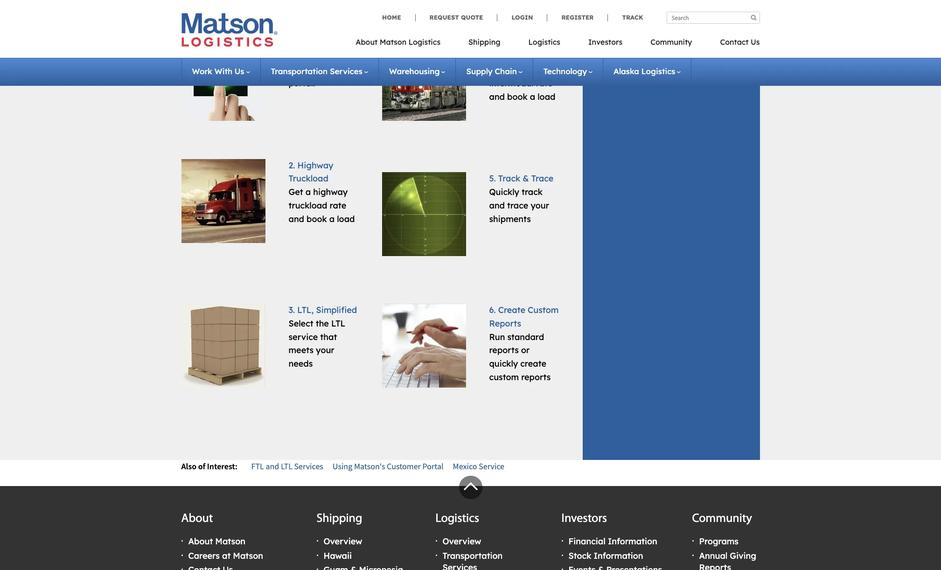 Task type: locate. For each thing, give the bounding box(es) containing it.
2 vertical spatial matson
[[233, 551, 263, 561]]

and down quickly
[[490, 200, 505, 211]]

1 vertical spatial transportation
[[443, 551, 503, 561]]

supply chain link
[[467, 66, 523, 76]]

investors up financial
[[562, 513, 608, 526]]

ftl and ltl services link
[[251, 461, 323, 472]]

needs
[[289, 359, 313, 369]]

reports for annual
[[700, 562, 732, 571]]

1 vertical spatial services
[[294, 461, 323, 472]]

Search search field
[[667, 12, 760, 24]]

rate inside 4. intermodal rail request an intermodal rate and book a load
[[536, 78, 553, 89]]

1 horizontal spatial overview
[[443, 537, 482, 547]]

run
[[490, 332, 505, 343]]

book
[[508, 92, 528, 102], [307, 214, 327, 224]]

a right "get"
[[306, 187, 311, 198]]

alaska
[[614, 66, 640, 76]]

0 vertical spatial a
[[530, 92, 536, 102]]

track up investors link
[[623, 14, 644, 21]]

about inside 'about matson careers at matson'
[[188, 537, 213, 547]]

1 vertical spatial your
[[316, 345, 335, 356]]

reports up quickly
[[490, 345, 519, 356]]

us
[[751, 37, 760, 47], [235, 66, 244, 76]]

0 horizontal spatial track
[[499, 173, 521, 184]]

1 vertical spatial a
[[306, 187, 311, 198]]

the
[[339, 65, 352, 75], [316, 318, 329, 329]]

1 horizontal spatial services
[[330, 66, 363, 76]]

5.
[[490, 173, 496, 184]]

logistics inside logistics link
[[529, 37, 561, 47]]

investors down track link
[[589, 37, 623, 47]]

1 vertical spatial rate
[[330, 200, 347, 211]]

request quote link
[[415, 14, 497, 21]]

1 vertical spatial matson
[[215, 537, 246, 547]]

6. create custom reports run standard reports or quickly create custom reports
[[490, 305, 559, 383]]

the down 3. ltl, simplified link
[[316, 318, 329, 329]]

1 horizontal spatial transportation services link
[[443, 551, 503, 571]]

1 horizontal spatial reports
[[700, 562, 732, 571]]

work with us
[[192, 66, 244, 76]]

1 horizontal spatial overview link
[[443, 537, 482, 547]]

highway
[[298, 160, 334, 171]]

0 vertical spatial your
[[531, 200, 550, 211]]

0 horizontal spatial transportation services link
[[271, 66, 368, 76]]

alaska logistics
[[614, 66, 676, 76]]

1 horizontal spatial ltl
[[331, 318, 346, 329]]

1 horizontal spatial load
[[538, 92, 556, 102]]

community
[[651, 37, 693, 47], [693, 513, 753, 526]]

with
[[215, 66, 233, 76]]

information
[[608, 537, 658, 547], [594, 551, 644, 561]]

community up alaska logistics link
[[651, 37, 693, 47]]

shipping up overview hawaii at the left bottom
[[317, 513, 363, 526]]

intermodal
[[499, 38, 545, 49]]

0 vertical spatial register
[[562, 14, 594, 21]]

and down truckload at the left top of the page
[[289, 214, 304, 224]]

reports down annual
[[700, 562, 732, 571]]

1 horizontal spatial your
[[531, 200, 550, 211]]

programs
[[700, 537, 739, 547]]

register
[[562, 14, 594, 21], [289, 65, 323, 75]]

portal.
[[289, 78, 315, 89]]

0 vertical spatial about
[[356, 37, 378, 47]]

0 horizontal spatial overview link
[[324, 537, 363, 547]]

1 horizontal spatial register
[[562, 14, 594, 21]]

the inside the 3. ltl, simplified select the ltl service that meets your needs
[[316, 318, 329, 329]]

mexico service
[[453, 461, 505, 472]]

reports inside 6. create custom reports run standard reports or quickly create custom reports
[[490, 318, 522, 329]]

ltl
[[331, 318, 346, 329], [281, 461, 293, 472]]

your inside 5. track & trace quickly track and trace your shipments
[[531, 200, 550, 211]]

2. highway truckload link
[[289, 160, 334, 184]]

request
[[430, 14, 459, 21], [490, 65, 523, 75]]

community link
[[637, 35, 707, 54]]

logistics up an
[[529, 37, 561, 47]]

0 vertical spatial book
[[508, 92, 528, 102]]

book down truckload at the left top of the page
[[307, 214, 327, 224]]

matson right at
[[233, 551, 263, 561]]

2 vertical spatial services
[[443, 562, 477, 571]]

create
[[521, 359, 547, 369]]

0 vertical spatial investors
[[589, 37, 623, 47]]

1 horizontal spatial rate
[[536, 78, 553, 89]]

0 horizontal spatial rate
[[330, 200, 347, 211]]

hawaii link
[[324, 551, 352, 561]]

register up top menu navigation
[[562, 14, 594, 21]]

1.
[[289, 38, 295, 49]]

rate down technology
[[536, 78, 553, 89]]

about
[[356, 37, 378, 47], [181, 513, 213, 526], [188, 537, 213, 547]]

logistics down backtop image
[[436, 513, 480, 526]]

mexico service link
[[453, 461, 505, 472]]

2 vertical spatial a
[[330, 214, 335, 224]]

matson down home
[[380, 37, 407, 47]]

programs link
[[700, 537, 739, 547]]

reports inside programs annual giving reports
[[700, 562, 732, 571]]

technology
[[544, 66, 587, 76]]

0 vertical spatial rate
[[536, 78, 553, 89]]

0 vertical spatial community
[[651, 37, 693, 47]]

top menu navigation
[[356, 35, 760, 54]]

logistics inside about matson logistics link
[[409, 37, 441, 47]]

reports down create
[[490, 318, 522, 329]]

custom
[[490, 372, 519, 383]]

logistics
[[409, 37, 441, 47], [529, 37, 561, 47], [642, 66, 676, 76], [436, 513, 480, 526]]

2 horizontal spatial services
[[443, 562, 477, 571]]

using matson's customer portal
[[333, 461, 444, 472]]

1 horizontal spatial request
[[490, 65, 523, 75]]

shipping up rail
[[469, 37, 501, 47]]

the right for
[[339, 65, 352, 75]]

1 vertical spatial book
[[307, 214, 327, 224]]

1 vertical spatial ltl
[[281, 461, 293, 472]]

request left quote
[[430, 14, 459, 21]]

&
[[523, 173, 529, 184]]

0 horizontal spatial services
[[294, 461, 323, 472]]

logistics link
[[515, 35, 575, 54]]

None search field
[[667, 12, 760, 24]]

1 vertical spatial track
[[499, 173, 521, 184]]

2 overview link from the left
[[443, 537, 482, 547]]

0 vertical spatial matson
[[380, 37, 407, 47]]

contact
[[721, 37, 749, 47]]

your
[[531, 200, 550, 211], [316, 345, 335, 356]]

information up stock information link
[[608, 537, 658, 547]]

0 horizontal spatial load
[[337, 214, 355, 224]]

1 vertical spatial reports
[[522, 372, 551, 383]]

your down track
[[531, 200, 550, 211]]

overview
[[324, 537, 363, 547], [443, 537, 482, 547]]

matson inside top menu navigation
[[380, 37, 407, 47]]

0 vertical spatial shipping
[[469, 37, 501, 47]]

0 horizontal spatial reports
[[490, 318, 522, 329]]

also
[[181, 461, 197, 472]]

2. highway truckload get a highway truckload rate and book a load
[[289, 160, 355, 224]]

investors link
[[575, 35, 637, 54]]

2 horizontal spatial a
[[530, 92, 536, 102]]

a
[[530, 92, 536, 102], [306, 187, 311, 198], [330, 214, 335, 224]]

0 horizontal spatial your
[[316, 345, 335, 356]]

5. track & trace link
[[490, 173, 554, 184]]

1 vertical spatial about
[[181, 513, 213, 526]]

1 horizontal spatial transportation
[[443, 551, 503, 561]]

0 vertical spatial request
[[430, 14, 459, 21]]

1 overview link from the left
[[324, 537, 363, 547]]

financial information stock information
[[569, 537, 658, 561]]

1 overview from the left
[[324, 537, 363, 547]]

0 horizontal spatial overview
[[324, 537, 363, 547]]

book down intermodal
[[508, 92, 528, 102]]

rate inside '2. highway truckload get a highway truckload rate and book a load'
[[330, 200, 347, 211]]

a down highway
[[330, 214, 335, 224]]

overview inside overview transportation services
[[443, 537, 482, 547]]

and
[[490, 92, 505, 102], [490, 200, 505, 211], [289, 214, 304, 224], [266, 461, 279, 472]]

request inside 4. intermodal rail request an intermodal rate and book a load
[[490, 65, 523, 75]]

0 vertical spatial reports
[[490, 345, 519, 356]]

1 vertical spatial investors
[[562, 513, 608, 526]]

transportation
[[271, 66, 328, 76], [443, 551, 503, 561]]

matson up at
[[215, 537, 246, 547]]

1 vertical spatial the
[[316, 318, 329, 329]]

information down financial information link
[[594, 551, 644, 561]]

reports down "create"
[[522, 372, 551, 383]]

0 horizontal spatial reports
[[490, 345, 519, 356]]

0 horizontal spatial a
[[306, 187, 311, 198]]

about for about matson careers at matson
[[188, 537, 213, 547]]

and inside 5. track & trace quickly track and trace your shipments
[[490, 200, 505, 211]]

chain
[[495, 66, 517, 76]]

1 horizontal spatial reports
[[522, 372, 551, 383]]

load down technology
[[538, 92, 556, 102]]

0 vertical spatial ltl
[[331, 318, 346, 329]]

1 horizontal spatial us
[[751, 37, 760, 47]]

warehousing
[[389, 66, 440, 76]]

home link
[[382, 14, 415, 21]]

0 vertical spatial load
[[538, 92, 556, 102]]

ltl right 'ftl'
[[281, 461, 293, 472]]

track up quickly
[[499, 173, 521, 184]]

services inside overview transportation services
[[443, 562, 477, 571]]

6.
[[490, 305, 496, 316]]

request up intermodal
[[490, 65, 523, 75]]

matson for logistics
[[380, 37, 407, 47]]

logistics up warehousing link
[[409, 37, 441, 47]]

0 vertical spatial services
[[330, 66, 363, 76]]

0 vertical spatial the
[[339, 65, 352, 75]]

0 vertical spatial transportation
[[271, 66, 328, 76]]

1 vertical spatial us
[[235, 66, 244, 76]]

load inside '2. highway truckload get a highway truckload rate and book a load'
[[337, 214, 355, 224]]

0 horizontal spatial register
[[289, 65, 323, 75]]

0 horizontal spatial request
[[430, 14, 459, 21]]

us right contact
[[751, 37, 760, 47]]

1 horizontal spatial shipping
[[469, 37, 501, 47]]

matson for careers
[[215, 537, 246, 547]]

footer
[[0, 476, 942, 571]]

overview link
[[324, 537, 363, 547], [443, 537, 482, 547]]

1 vertical spatial register
[[289, 65, 323, 75]]

portal
[[423, 461, 444, 472]]

truckload
[[289, 200, 328, 211]]

1 horizontal spatial track
[[623, 14, 644, 21]]

track
[[522, 187, 543, 198]]

0 vertical spatial track
[[623, 14, 644, 21]]

1 vertical spatial transportation services link
[[443, 551, 503, 571]]

reports for create
[[490, 318, 522, 329]]

quickly
[[490, 359, 518, 369]]

1 horizontal spatial book
[[508, 92, 528, 102]]

section
[[571, 0, 772, 461]]

reports
[[490, 318, 522, 329], [700, 562, 732, 571]]

1 vertical spatial reports
[[700, 562, 732, 571]]

community inside top menu navigation
[[651, 37, 693, 47]]

technology link
[[544, 66, 593, 76]]

us right with
[[235, 66, 244, 76]]

and down intermodal
[[490, 92, 505, 102]]

2 overview from the left
[[443, 537, 482, 547]]

0 horizontal spatial book
[[307, 214, 327, 224]]

register down started
[[289, 65, 323, 75]]

investors
[[589, 37, 623, 47], [562, 513, 608, 526]]

0 vertical spatial us
[[751, 37, 760, 47]]

0 horizontal spatial the
[[316, 318, 329, 329]]

logistics down 'community' link
[[642, 66, 676, 76]]

service
[[289, 332, 318, 343]]

overview link for shipping
[[324, 537, 363, 547]]

about for about matson logistics
[[356, 37, 378, 47]]

customer
[[387, 461, 421, 472]]

community up programs link
[[693, 513, 753, 526]]

1 horizontal spatial the
[[339, 65, 352, 75]]

1 vertical spatial load
[[337, 214, 355, 224]]

a down intermodal
[[530, 92, 536, 102]]

0 horizontal spatial us
[[235, 66, 244, 76]]

rate down highway
[[330, 200, 347, 211]]

financial information link
[[569, 537, 658, 547]]

about inside top menu navigation
[[356, 37, 378, 47]]

0 vertical spatial reports
[[490, 318, 522, 329]]

quickly
[[490, 187, 520, 198]]

and inside '2. highway truckload get a highway truckload rate and book a load'
[[289, 214, 304, 224]]

1 vertical spatial request
[[490, 65, 523, 75]]

load down highway
[[337, 214, 355, 224]]

your down that
[[316, 345, 335, 356]]

rate
[[536, 78, 553, 89], [330, 200, 347, 211]]

1 vertical spatial shipping
[[317, 513, 363, 526]]

1. getting started link
[[289, 38, 328, 62]]

supply chain
[[467, 66, 517, 76]]

ltl down the "simplified"
[[331, 318, 346, 329]]

2 vertical spatial about
[[188, 537, 213, 547]]

4.
[[490, 38, 497, 49]]



Task type: vqa. For each thing, say whether or not it's contained in the screenshot.
the 4MATSON
no



Task type: describe. For each thing, give the bounding box(es) containing it.
about matson link
[[188, 537, 246, 547]]

ftl
[[251, 461, 264, 472]]

and right 'ftl'
[[266, 461, 279, 472]]

0 vertical spatial transportation services link
[[271, 66, 368, 76]]

about matson logistics link
[[356, 35, 455, 54]]

using matson's customer portal link
[[333, 461, 444, 472]]

load inside 4. intermodal rail request an intermodal rate and book a load
[[538, 92, 556, 102]]

quote
[[461, 14, 483, 21]]

intermodal
[[490, 78, 534, 89]]

work with us link
[[192, 66, 250, 76]]

rail
[[490, 51, 505, 62]]

custom
[[528, 305, 559, 316]]

4. intermodal rail request an intermodal rate and book a load
[[490, 38, 556, 102]]

financial
[[569, 537, 606, 547]]

book inside 4. intermodal rail request an intermodal rate and book a load
[[508, 92, 528, 102]]

3.
[[289, 305, 295, 316]]

1 vertical spatial community
[[693, 513, 753, 526]]

mexico
[[453, 461, 477, 472]]

login
[[512, 14, 533, 21]]

the inside 1. getting started register for the portal.
[[339, 65, 352, 75]]

5. track & trace quickly track and trace your shipments
[[490, 173, 554, 224]]

warehousing link
[[389, 66, 446, 76]]

alaska logistics link
[[614, 66, 681, 76]]

stock information link
[[569, 551, 644, 561]]

stock
[[569, 551, 592, 561]]

overview transportation services
[[443, 537, 503, 571]]

6. create custom reports link
[[490, 305, 559, 329]]

register link
[[547, 14, 608, 21]]

request inside request quote link
[[430, 14, 459, 21]]

of
[[198, 461, 206, 472]]

0 horizontal spatial transportation
[[271, 66, 328, 76]]

about matson careers at matson
[[188, 537, 263, 561]]

1 horizontal spatial a
[[330, 214, 335, 224]]

matson's
[[354, 461, 385, 472]]

trace
[[508, 200, 529, 211]]

contact us
[[721, 37, 760, 47]]

a inside 4. intermodal rail request an intermodal rate and book a load
[[530, 92, 536, 102]]

request quote
[[430, 14, 483, 21]]

select
[[289, 318, 314, 329]]

ltl,
[[297, 305, 314, 316]]

shipping link
[[455, 35, 515, 54]]

3. ltl, simplified select the ltl service that meets your needs
[[289, 305, 357, 369]]

register inside 1. getting started register for the portal.
[[289, 65, 323, 75]]

truckload
[[289, 173, 329, 184]]

about for about
[[181, 513, 213, 526]]

your inside the 3. ltl, simplified select the ltl service that meets your needs
[[316, 345, 335, 356]]

matson logistics image
[[181, 13, 278, 47]]

shipping inside top menu navigation
[[469, 37, 501, 47]]

interest:
[[207, 461, 238, 472]]

also of interest:
[[181, 461, 238, 472]]

contact us link
[[707, 35, 760, 54]]

supply
[[467, 66, 493, 76]]

3. ltl, simplified link
[[289, 305, 357, 316]]

or
[[521, 345, 530, 356]]

about matson logistics
[[356, 37, 441, 47]]

shipments
[[490, 214, 531, 224]]

create
[[498, 305, 526, 316]]

2.
[[289, 160, 295, 171]]

ltl inside the 3. ltl, simplified select the ltl service that meets your needs
[[331, 318, 346, 329]]

highway
[[313, 187, 348, 198]]

standard
[[508, 332, 544, 343]]

and inside 4. intermodal rail request an intermodal rate and book a load
[[490, 92, 505, 102]]

overview link for logistics
[[443, 537, 482, 547]]

footer containing about
[[0, 476, 942, 571]]

logistics inside footer
[[436, 513, 480, 526]]

overview for hawaii
[[324, 537, 363, 547]]

an
[[525, 65, 535, 75]]

annual giving reports link
[[700, 551, 757, 571]]

that
[[320, 332, 337, 343]]

getting
[[297, 38, 328, 49]]

at
[[222, 551, 231, 561]]

track inside 5. track & trace quickly track and trace your shipments
[[499, 173, 521, 184]]

investors inside top menu navigation
[[589, 37, 623, 47]]

0 horizontal spatial ltl
[[281, 461, 293, 472]]

transportation services
[[271, 66, 363, 76]]

programs annual giving reports
[[700, 537, 757, 571]]

4. intermodal rail link
[[490, 38, 545, 62]]

us inside top menu navigation
[[751, 37, 760, 47]]

careers
[[188, 551, 220, 561]]

annual
[[700, 551, 728, 561]]

ftl and ltl services
[[251, 461, 323, 472]]

search image
[[751, 14, 757, 21]]

1 vertical spatial information
[[594, 551, 644, 561]]

book inside '2. highway truckload get a highway truckload rate and book a load'
[[307, 214, 327, 224]]

overview for transportation
[[443, 537, 482, 547]]

simplified
[[316, 305, 357, 316]]

using
[[333, 461, 353, 472]]

backtop image
[[459, 476, 483, 500]]

1. getting started register for the portal.
[[289, 38, 352, 89]]

trace
[[532, 173, 554, 184]]

hawaii
[[324, 551, 352, 561]]

work
[[192, 66, 212, 76]]

careers at matson link
[[188, 551, 263, 561]]

0 horizontal spatial shipping
[[317, 513, 363, 526]]

login link
[[497, 14, 547, 21]]

0 vertical spatial information
[[608, 537, 658, 547]]



